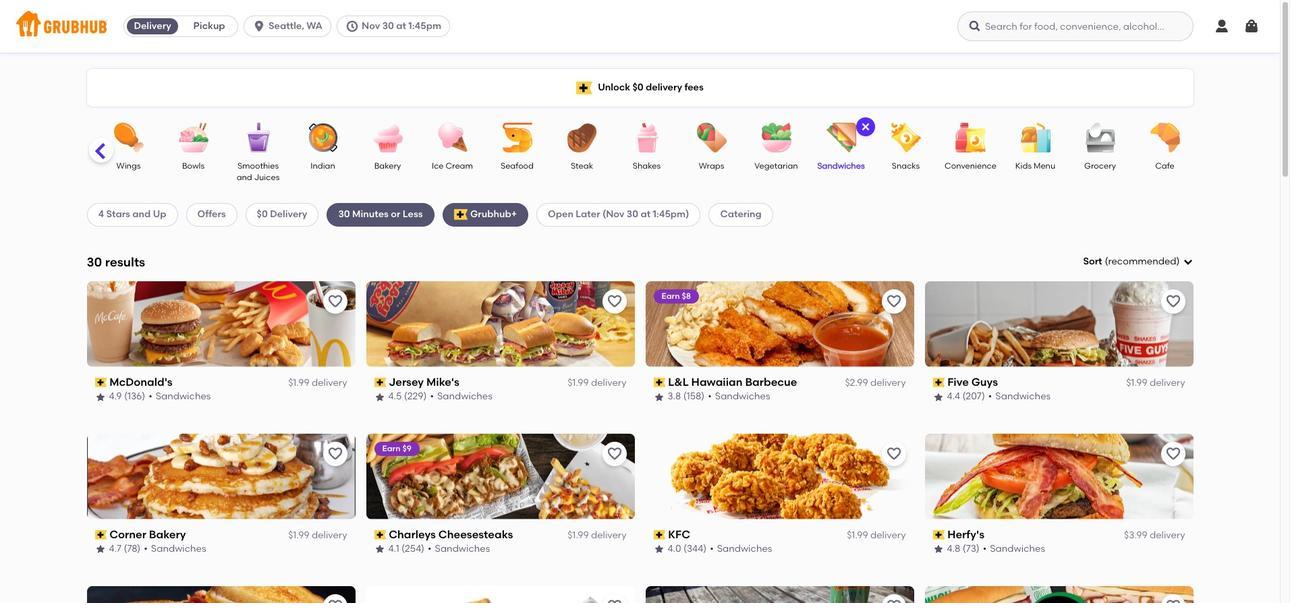 Task type: describe. For each thing, give the bounding box(es) containing it.
shakes
[[633, 161, 661, 171]]

grocery image
[[1077, 123, 1125, 153]]

unlock
[[598, 82, 631, 93]]

4.5 (229)
[[389, 391, 427, 403]]

star icon image for mcdonald's
[[95, 392, 106, 403]]

(254)
[[402, 544, 425, 555]]

steak image
[[559, 123, 606, 153]]

4.9
[[109, 391, 122, 403]]

cream
[[446, 161, 473, 171]]

convenience
[[945, 161, 997, 171]]

subscription pass image for kfc
[[654, 531, 666, 540]]

main navigation navigation
[[0, 0, 1281, 53]]

pickup
[[194, 20, 225, 32]]

• for kfc
[[710, 544, 714, 555]]

kids menu
[[1016, 161, 1056, 171]]

$3.99
[[1125, 530, 1148, 541]]

$1.99 delivery for five guys
[[1127, 377, 1186, 389]]

• for jersey mike's
[[430, 391, 434, 403]]

• sandwiches for mcdonald's
[[149, 391, 211, 403]]

save this restaurant button for 'corner bakery logo'
[[323, 442, 347, 466]]

later
[[576, 209, 601, 220]]

30 results
[[87, 254, 145, 270]]

pickup button
[[181, 16, 238, 37]]

shakes image
[[624, 123, 671, 153]]

or
[[391, 209, 401, 220]]

earn $8
[[662, 292, 691, 301]]

save this restaurant image for the subway® logo
[[1166, 599, 1182, 604]]

cheesesteaks
[[439, 528, 513, 541]]

star icon image for l&l hawaiian barbecue
[[654, 392, 665, 403]]

save this restaurant button for the meltdown logo in the bottom of the page
[[323, 595, 347, 604]]

1:45pm)
[[653, 209, 690, 220]]

delivery button
[[124, 16, 181, 37]]

delivery for jersey mike's
[[591, 377, 627, 389]]

$2.99 delivery
[[846, 377, 906, 389]]

nov 30 at 1:45pm button
[[337, 16, 456, 37]]

delivery for charleys cheesesteaks
[[591, 530, 627, 541]]

bakery image
[[364, 123, 412, 153]]

subscription pass image for l&l hawaiian barbecue
[[654, 378, 666, 388]]

$1.99 delivery for kfc
[[848, 530, 906, 541]]

delivery for kfc
[[871, 530, 906, 541]]

fees
[[685, 82, 704, 93]]

• for mcdonald's
[[149, 391, 152, 403]]

delivery for herfy's
[[1150, 530, 1186, 541]]

nov 30 at 1:45pm
[[362, 20, 442, 32]]

$1.99 delivery for charleys cheesesteaks
[[568, 530, 627, 541]]

barbecue
[[746, 376, 798, 389]]

ice
[[432, 161, 444, 171]]

(229)
[[404, 391, 427, 403]]

$1.99 for corner bakery
[[288, 530, 310, 541]]

kids
[[1016, 161, 1032, 171]]

$1.99 delivery for corner bakery
[[288, 530, 347, 541]]

bowls image
[[170, 123, 217, 153]]

(136)
[[124, 391, 145, 403]]

vegetarian
[[755, 161, 799, 171]]

guys
[[972, 376, 999, 389]]

subscription pass image for charleys
[[374, 531, 386, 540]]

save this restaurant image for corner bakery
[[327, 446, 343, 462]]

1 vertical spatial svg image
[[861, 122, 871, 132]]

30 left minutes
[[339, 209, 350, 220]]

grubhub+
[[471, 209, 517, 220]]

0 horizontal spatial bakery
[[149, 528, 186, 541]]

star icon image for five guys
[[933, 392, 944, 403]]

$8
[[682, 292, 691, 301]]

convenience image
[[948, 123, 995, 153]]

delivery for five guys
[[1150, 377, 1186, 389]]

sandwiches for corner bakery
[[151, 544, 206, 555]]

sandwiches for five guys
[[996, 391, 1051, 403]]

• sandwiches for charleys cheesesteaks
[[428, 544, 490, 555]]

results
[[105, 254, 145, 270]]

(nov
[[603, 209, 625, 220]]

star icon image for herfy's
[[933, 544, 944, 555]]

charleys
[[389, 528, 436, 541]]

• for five guys
[[989, 391, 993, 403]]

$1.99 for kfc
[[848, 530, 869, 541]]

sandwiches for kfc
[[718, 544, 773, 555]]

sandwiches for herfy's
[[991, 544, 1046, 555]]

wings
[[117, 161, 141, 171]]

mcdonald's
[[109, 376, 173, 389]]

(78)
[[124, 544, 141, 555]]

star icon image for kfc
[[654, 544, 665, 555]]

none field containing sort
[[1084, 255, 1194, 269]]

$1.99 delivery for jersey mike's
[[568, 377, 627, 389]]

jersey mike's
[[389, 376, 460, 389]]

sandwiches for l&l hawaiian barbecue
[[716, 391, 771, 403]]

save this restaurant image for the meltdown logo in the bottom of the page
[[327, 599, 343, 604]]

• sandwiches for jersey mike's
[[430, 391, 493, 403]]

wraps image
[[688, 123, 736, 153]]

subscription pass image for five guys
[[933, 378, 945, 388]]

vegetarian image
[[753, 123, 800, 153]]

subscription pass image for corner bakery
[[95, 531, 107, 540]]

sandwiches image
[[818, 123, 865, 153]]

less
[[403, 209, 423, 220]]

unlock $0 delivery fees
[[598, 82, 704, 93]]

4.0 (344)
[[668, 544, 707, 555]]

earn for l&l hawaiian barbecue
[[662, 292, 680, 301]]

kfc logo image
[[646, 434, 915, 520]]

1 horizontal spatial delivery
[[270, 209, 308, 220]]

recommended
[[1109, 256, 1177, 267]]

save this restaurant button for herfy's logo
[[1162, 442, 1186, 466]]

4.8
[[948, 544, 961, 555]]

earn $9
[[383, 444, 412, 454]]

svg image inside 'seattle, wa' button
[[253, 20, 266, 33]]

jersey
[[389, 376, 424, 389]]

(158)
[[684, 391, 705, 403]]

$1.99 for jersey mike's
[[568, 377, 589, 389]]

steak
[[571, 161, 594, 171]]

kfc
[[669, 528, 691, 541]]

$1.99 for charleys cheesesteaks
[[568, 530, 589, 541]]

• sandwiches for five guys
[[989, 391, 1051, 403]]

1 vertical spatial $0
[[257, 209, 268, 220]]

4 stars and up
[[98, 209, 166, 220]]

the meltdown logo image
[[87, 586, 355, 604]]

delivery inside 'button'
[[134, 20, 171, 32]]

save this restaurant button for mcdonald's logo on the left
[[323, 290, 347, 314]]

grocery
[[1085, 161, 1117, 171]]

star icon image for jersey mike's
[[374, 392, 385, 403]]

wa
[[307, 20, 323, 32]]

seattle,
[[269, 20, 304, 32]]

up
[[153, 209, 166, 220]]

nov
[[362, 20, 380, 32]]

4.5
[[389, 391, 402, 403]]

(73)
[[963, 544, 980, 555]]

subway® logo image
[[925, 586, 1194, 604]]

corner
[[109, 528, 147, 541]]

offers
[[198, 209, 226, 220]]

jack in the box logo image
[[366, 586, 635, 604]]

• sandwiches for kfc
[[710, 544, 773, 555]]

smoothies and juices
[[237, 161, 280, 183]]

l&l hawaiian barbecue logo image
[[646, 281, 915, 367]]

herfy's
[[948, 528, 985, 541]]

(
[[1106, 256, 1109, 267]]

$1.99 for mcdonald's
[[288, 377, 310, 389]]

$0 delivery
[[257, 209, 308, 220]]

30 left results
[[87, 254, 102, 270]]

save this restaurant image for the five guys logo in the right of the page
[[1166, 294, 1182, 310]]

4.0
[[668, 544, 682, 555]]

• for herfy's
[[984, 544, 987, 555]]

l&l
[[669, 376, 689, 389]]

30 right the (nov
[[627, 209, 639, 220]]

seafood
[[501, 161, 534, 171]]

3.8 (158)
[[668, 391, 705, 403]]

$1.99 for five guys
[[1127, 377, 1148, 389]]

indian image
[[299, 123, 347, 153]]



Task type: locate. For each thing, give the bounding box(es) containing it.
stars
[[106, 209, 130, 220]]

snacks
[[892, 161, 920, 171]]

at left "1:45pm"
[[397, 20, 406, 32]]

• down guys
[[989, 391, 993, 403]]

grubhub plus flag logo image
[[577, 81, 593, 94], [454, 210, 468, 220]]

at left 1:45pm)
[[641, 209, 651, 220]]

svg image inside nov 30 at 1:45pm button
[[346, 20, 359, 33]]

svg image
[[1215, 18, 1231, 34], [1244, 18, 1261, 34], [253, 20, 266, 33], [346, 20, 359, 33], [1183, 257, 1194, 267]]

• right (73)
[[984, 544, 987, 555]]

save this restaurant image for herfy's logo
[[1166, 446, 1182, 462]]

sandwiches down charleys cheesesteaks
[[435, 544, 490, 555]]

• right (158)
[[708, 391, 712, 403]]

1 horizontal spatial grubhub plus flag logo image
[[577, 81, 593, 94]]

bakery
[[375, 161, 401, 171], [149, 528, 186, 541]]

open later (nov 30 at 1:45pm)
[[548, 209, 690, 220]]

0 horizontal spatial delivery
[[134, 20, 171, 32]]

4.9 (136)
[[109, 391, 145, 403]]

1 horizontal spatial svg image
[[969, 20, 982, 33]]

sort ( recommended )
[[1084, 256, 1181, 267]]

0 horizontal spatial and
[[133, 209, 151, 220]]

at inside button
[[397, 20, 406, 32]]

delivery for mcdonald's
[[312, 377, 347, 389]]

save this restaurant image
[[327, 294, 343, 310], [607, 294, 623, 310], [886, 294, 902, 310], [1166, 294, 1182, 310], [607, 446, 623, 462], [1166, 446, 1182, 462], [327, 599, 343, 604], [607, 599, 623, 604], [1166, 599, 1182, 604]]

4.7 (78)
[[109, 544, 141, 555]]

save this restaurant button for the subway® logo
[[1162, 595, 1186, 604]]

wings image
[[105, 123, 152, 153]]

seattle, wa button
[[244, 16, 337, 37]]

grubhub plus flag logo image left grubhub+
[[454, 210, 468, 220]]

grubhub plus flag logo image for unlock $0 delivery fees
[[577, 81, 593, 94]]

0 vertical spatial delivery
[[134, 20, 171, 32]]

star icon image left '4.1'
[[374, 544, 385, 555]]

ice cream
[[432, 161, 473, 171]]

menu
[[1034, 161, 1056, 171]]

subscription pass image for jersey
[[374, 378, 386, 388]]

bowls
[[182, 161, 205, 171]]

30 right nov
[[383, 20, 394, 32]]

star icon image left 4.7
[[95, 544, 106, 555]]

save this restaurant image for kfc
[[886, 446, 902, 462]]

save this restaurant button for aloha grill logo
[[882, 595, 906, 604]]

subscription pass image left kfc
[[654, 531, 666, 540]]

0 horizontal spatial svg image
[[861, 122, 871, 132]]

• sandwiches down charleys cheesesteaks
[[428, 544, 490, 555]]

sandwiches down guys
[[996, 391, 1051, 403]]

subscription pass image left charleys
[[374, 531, 386, 540]]

sort
[[1084, 256, 1103, 267]]

star icon image left 4.4
[[933, 392, 944, 403]]

4.8 (73)
[[948, 544, 980, 555]]

corner bakery logo image
[[87, 434, 355, 520]]

sandwiches down mcdonald's
[[156, 391, 211, 403]]

star icon image for corner bakery
[[95, 544, 106, 555]]

cafe image
[[1142, 123, 1189, 153]]

juices
[[254, 173, 280, 183]]

smoothies
[[238, 161, 279, 171]]

$0 down juices
[[257, 209, 268, 220]]

smoothies and juices image
[[235, 123, 282, 153]]

(344)
[[684, 544, 707, 555]]

subscription pass image left herfy's
[[933, 531, 945, 540]]

soup image
[[40, 123, 87, 153]]

save this restaurant button for jersey mike's logo
[[603, 290, 627, 314]]

4.1 (254)
[[389, 544, 425, 555]]

catering
[[721, 209, 762, 220]]

save this restaurant button for the five guys logo in the right of the page
[[1162, 290, 1186, 314]]

1 vertical spatial bakery
[[149, 528, 186, 541]]

0 vertical spatial bakery
[[375, 161, 401, 171]]

five
[[948, 376, 969, 389]]

sandwiches
[[818, 161, 865, 171], [156, 391, 211, 403], [438, 391, 493, 403], [716, 391, 771, 403], [996, 391, 1051, 403], [151, 544, 206, 555], [435, 544, 490, 555], [718, 544, 773, 555], [991, 544, 1046, 555]]

and down smoothies
[[237, 173, 252, 183]]

sandwiches right (344)
[[718, 544, 773, 555]]

indian
[[311, 161, 335, 171]]

None field
[[1084, 255, 1194, 269]]

30 inside nov 30 at 1:45pm button
[[383, 20, 394, 32]]

1 vertical spatial at
[[641, 209, 651, 220]]

star icon image
[[95, 392, 106, 403], [374, 392, 385, 403], [654, 392, 665, 403], [933, 392, 944, 403], [95, 544, 106, 555], [374, 544, 385, 555], [654, 544, 665, 555], [933, 544, 944, 555]]

• for charleys cheesesteaks
[[428, 544, 432, 555]]

open
[[548, 209, 574, 220]]

$1.99 delivery for mcdonald's
[[288, 377, 347, 389]]

0 vertical spatial svg image
[[969, 20, 982, 33]]

subscription pass image left jersey
[[374, 378, 386, 388]]

1 vertical spatial grubhub plus flag logo image
[[454, 210, 468, 220]]

earn left $9
[[383, 444, 401, 454]]

sandwiches down corner bakery
[[151, 544, 206, 555]]

kids menu image
[[1012, 123, 1060, 153]]

• for corner bakery
[[144, 544, 148, 555]]

earn for charleys cheesesteaks
[[383, 444, 401, 454]]

1 vertical spatial delivery
[[270, 209, 308, 220]]

1 horizontal spatial and
[[237, 173, 252, 183]]

subscription pass image for mcdonald's
[[95, 378, 107, 388]]

4.4
[[948, 391, 961, 403]]

0 horizontal spatial earn
[[383, 444, 401, 454]]

and inside the smoothies and juices
[[237, 173, 252, 183]]

save this restaurant image for mcdonald's logo on the left
[[327, 294, 343, 310]]

delivery
[[646, 82, 683, 93], [312, 377, 347, 389], [591, 377, 627, 389], [871, 377, 906, 389], [1150, 377, 1186, 389], [312, 530, 347, 541], [591, 530, 627, 541], [871, 530, 906, 541], [1150, 530, 1186, 541]]

)
[[1177, 256, 1181, 267]]

1 vertical spatial earn
[[383, 444, 401, 454]]

• sandwiches for l&l hawaiian barbecue
[[708, 391, 771, 403]]

charleys cheesesteaks logo image
[[366, 434, 635, 520]]

0 horizontal spatial grubhub plus flag logo image
[[454, 210, 468, 220]]

subscription pass image left corner
[[95, 531, 107, 540]]

delivery for l&l hawaiian barbecue
[[871, 377, 906, 389]]

1 horizontal spatial $0
[[633, 82, 644, 93]]

sandwiches for jersey mike's
[[438, 391, 493, 403]]

1 horizontal spatial at
[[641, 209, 651, 220]]

30 minutes or less
[[339, 209, 423, 220]]

• sandwiches down mike's
[[430, 391, 493, 403]]

4.7
[[109, 544, 122, 555]]

3.8
[[668, 391, 682, 403]]

earn left $8
[[662, 292, 680, 301]]

sandwiches for mcdonald's
[[156, 391, 211, 403]]

• right (344)
[[710, 544, 714, 555]]

star icon image left 4.8
[[933, 544, 944, 555]]

$1.99
[[288, 377, 310, 389], [568, 377, 589, 389], [1127, 377, 1148, 389], [288, 530, 310, 541], [568, 530, 589, 541], [848, 530, 869, 541]]

bakery right corner
[[149, 528, 186, 541]]

0 vertical spatial at
[[397, 20, 406, 32]]

charleys cheesesteaks
[[389, 528, 513, 541]]

subscription pass image left five
[[933, 378, 945, 388]]

and left up
[[133, 209, 151, 220]]

wraps
[[699, 161, 725, 171]]

$3.99 delivery
[[1125, 530, 1186, 541]]

delivery
[[134, 20, 171, 32], [270, 209, 308, 220]]

0 vertical spatial and
[[237, 173, 252, 183]]

1:45pm
[[409, 20, 442, 32]]

$2.99
[[846, 377, 869, 389]]

star icon image left '3.8'
[[654, 392, 665, 403]]

(207)
[[963, 391, 986, 403]]

save this restaurant image for jersey mike's logo
[[607, 294, 623, 310]]

corner bakery
[[109, 528, 186, 541]]

save this restaurant button for kfc logo
[[882, 442, 906, 466]]

• sandwiches right (73)
[[984, 544, 1046, 555]]

• for l&l hawaiian barbecue
[[708, 391, 712, 403]]

$1.99 delivery
[[288, 377, 347, 389], [568, 377, 627, 389], [1127, 377, 1186, 389], [288, 530, 347, 541], [568, 530, 627, 541], [848, 530, 906, 541]]

jersey mike's logo image
[[366, 281, 635, 367]]

star icon image left '4.9'
[[95, 392, 106, 403]]

subscription pass image
[[374, 378, 386, 388], [374, 531, 386, 540], [933, 531, 945, 540]]

0 horizontal spatial $0
[[257, 209, 268, 220]]

aloha grill logo image
[[646, 586, 915, 604]]

0 horizontal spatial at
[[397, 20, 406, 32]]

snacks image
[[883, 123, 930, 153]]

4.4 (207)
[[948, 391, 986, 403]]

ice cream image
[[429, 123, 476, 153]]

save this restaurant button for jack in the box logo
[[603, 595, 627, 604]]

five guys
[[948, 376, 999, 389]]

subscription pass image
[[95, 378, 107, 388], [654, 378, 666, 388], [933, 378, 945, 388], [95, 531, 107, 540], [654, 531, 666, 540]]

0 vertical spatial earn
[[662, 292, 680, 301]]

sandwiches down sandwiches image
[[818, 161, 865, 171]]

grubhub plus flag logo image left unlock
[[577, 81, 593, 94]]

seafood image
[[494, 123, 541, 153]]

$0 right unlock
[[633, 82, 644, 93]]

0 vertical spatial grubhub plus flag logo image
[[577, 81, 593, 94]]

delivery for corner bakery
[[312, 530, 347, 541]]

save this restaurant image
[[327, 446, 343, 462], [886, 446, 902, 462], [886, 599, 902, 604]]

sandwiches down mike's
[[438, 391, 493, 403]]

earn
[[662, 292, 680, 301], [383, 444, 401, 454]]

4
[[98, 209, 104, 220]]

• right (78)
[[144, 544, 148, 555]]

sandwiches for charleys cheesesteaks
[[435, 544, 490, 555]]

svg image inside the main navigation navigation
[[969, 20, 982, 33]]

subscription pass image left mcdonald's
[[95, 378, 107, 388]]

1 vertical spatial and
[[133, 209, 151, 220]]

subscription pass image left l&l
[[654, 378, 666, 388]]

hawaiian
[[692, 376, 743, 389]]

star icon image left the 4.5
[[374, 392, 385, 403]]

svg image
[[969, 20, 982, 33], [861, 122, 871, 132]]

save this restaurant button
[[323, 290, 347, 314], [603, 290, 627, 314], [882, 290, 906, 314], [1162, 290, 1186, 314], [323, 442, 347, 466], [603, 442, 627, 466], [882, 442, 906, 466], [1162, 442, 1186, 466], [323, 595, 347, 604], [603, 595, 627, 604], [882, 595, 906, 604], [1162, 595, 1186, 604]]

cafe
[[1156, 161, 1175, 171]]

sandwiches right (73)
[[991, 544, 1046, 555]]

delivery down juices
[[270, 209, 308, 220]]

herfy's logo image
[[925, 434, 1194, 520]]

delivery left pickup
[[134, 20, 171, 32]]

bakery down bakery "image"
[[375, 161, 401, 171]]

mike's
[[427, 376, 460, 389]]

• sandwiches down l&l hawaiian barbecue
[[708, 391, 771, 403]]

• sandwiches down mcdonald's
[[149, 391, 211, 403]]

• right (254)
[[428, 544, 432, 555]]

seattle, wa
[[269, 20, 323, 32]]

• down jersey mike's
[[430, 391, 434, 403]]

1 horizontal spatial bakery
[[375, 161, 401, 171]]

4.1
[[389, 544, 399, 555]]

star icon image for charleys cheesesteaks
[[374, 544, 385, 555]]

• sandwiches for herfy's
[[984, 544, 1046, 555]]

• sandwiches down guys
[[989, 391, 1051, 403]]

0 vertical spatial $0
[[633, 82, 644, 93]]

minutes
[[352, 209, 389, 220]]

• sandwiches for corner bakery
[[144, 544, 206, 555]]

$9
[[403, 444, 412, 454]]

• right (136)
[[149, 391, 152, 403]]

• sandwiches right (344)
[[710, 544, 773, 555]]

save this restaurant image for jack in the box logo
[[607, 599, 623, 604]]

• sandwiches down corner bakery
[[144, 544, 206, 555]]

and
[[237, 173, 252, 183], [133, 209, 151, 220]]

sandwiches down l&l hawaiian barbecue
[[716, 391, 771, 403]]

star icon image left the 4.0
[[654, 544, 665, 555]]

Search for food, convenience, alcohol... search field
[[958, 11, 1194, 41]]

mcdonald's logo image
[[87, 281, 355, 367]]

five guys logo image
[[925, 281, 1194, 367]]

1 horizontal spatial earn
[[662, 292, 680, 301]]

grubhub plus flag logo image for grubhub+
[[454, 210, 468, 220]]

l&l hawaiian barbecue
[[669, 376, 798, 389]]

at
[[397, 20, 406, 32], [641, 209, 651, 220]]



Task type: vqa. For each thing, say whether or not it's contained in the screenshot.
$5.00
no



